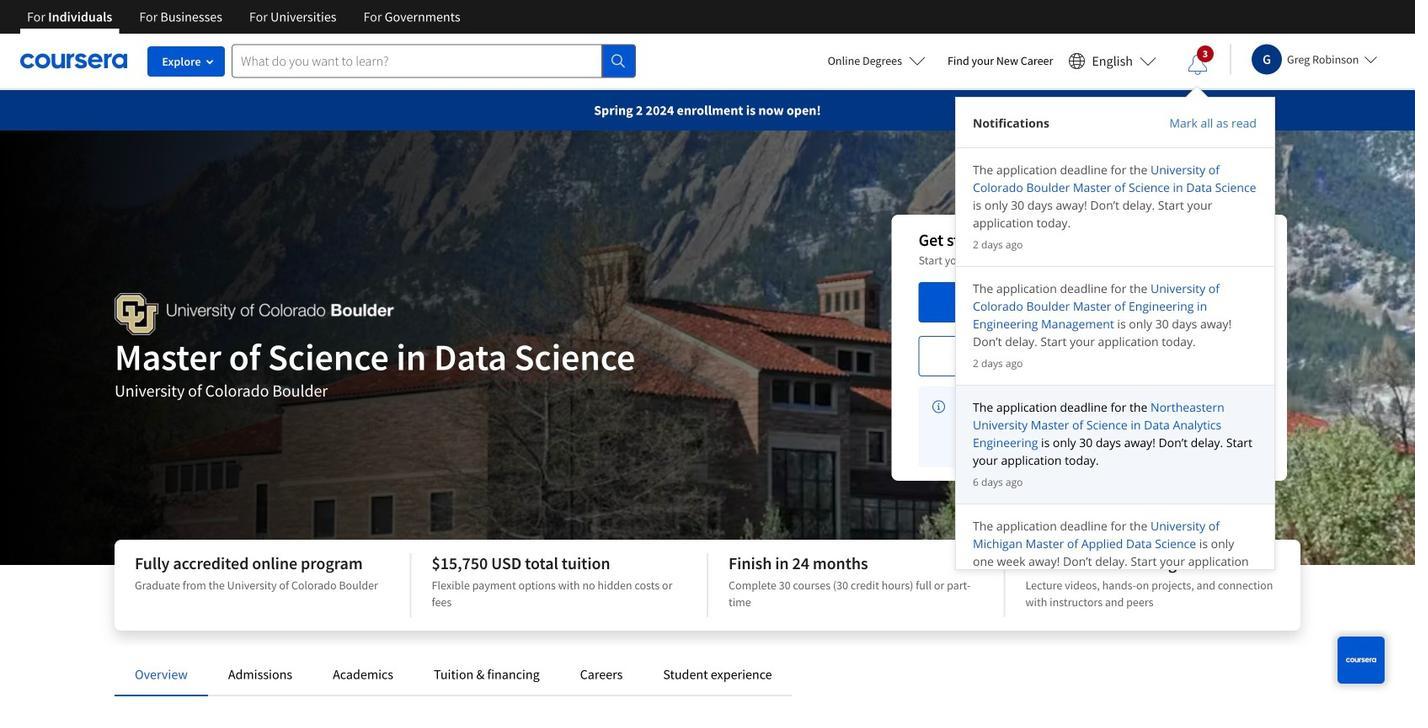 Task type: vqa. For each thing, say whether or not it's contained in the screenshot.
the 'machine'
no



Task type: describe. For each thing, give the bounding box(es) containing it.
What do you want to learn? text field
[[232, 44, 602, 78]]



Task type: locate. For each thing, give the bounding box(es) containing it.
banner navigation
[[13, 0, 474, 34]]

coursera image
[[20, 47, 127, 74]]

None search field
[[232, 44, 636, 78]]

university of colorado boulder logo image
[[115, 293, 394, 335]]



